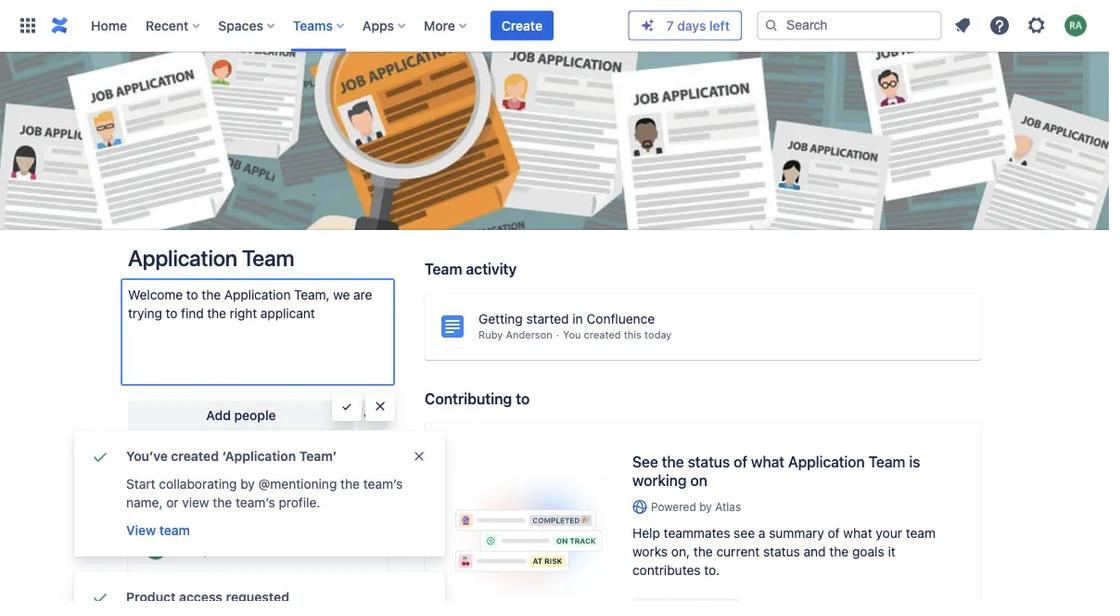 Task type: locate. For each thing, give the bounding box(es) containing it.
ruby anderson down "view"
[[180, 542, 271, 557]]

appswitcher icon image
[[17, 14, 39, 37]]

0 horizontal spatial team's
[[236, 495, 275, 510]]

0 horizontal spatial team
[[242, 245, 294, 271]]

spaces
[[218, 18, 263, 33]]

team inside see the status of what application team is working on
[[869, 453, 906, 471]]

the right @mentioning
[[340, 476, 360, 492]]

global element
[[11, 0, 628, 51]]

home link
[[85, 11, 133, 40]]

what up powered by atlas link
[[751, 453, 785, 471]]

of up the atlas
[[734, 453, 748, 471]]

actions image
[[362, 404, 384, 427]]

goals
[[852, 544, 885, 559]]

ruby down getting
[[479, 329, 503, 341]]

ruby anderson
[[479, 329, 552, 341], [180, 542, 271, 557]]

1 vertical spatial by
[[700, 500, 712, 513]]

status inside see the status of what application team is working on
[[688, 453, 730, 471]]

1 horizontal spatial status
[[763, 544, 800, 559]]

0 vertical spatial status
[[688, 453, 730, 471]]

0 vertical spatial created
[[584, 329, 621, 341]]

0 horizontal spatial of
[[734, 453, 748, 471]]

1 vertical spatial ruby anderson
[[180, 542, 271, 557]]

anderson down started
[[506, 329, 552, 341]]

'application
[[222, 448, 296, 464]]

you've
[[126, 448, 168, 464]]

1 vertical spatial what
[[843, 526, 872, 541]]

created
[[584, 329, 621, 341], [171, 448, 219, 464]]

1 vertical spatial of
[[828, 526, 840, 541]]

of right summary
[[828, 526, 840, 541]]

banner
[[0, 0, 1109, 52]]

members
[[143, 469, 201, 484]]

0 horizontal spatial application
[[128, 245, 237, 271]]

1 horizontal spatial application
[[788, 453, 865, 471]]

0 vertical spatial by
[[240, 476, 255, 492]]

0 horizontal spatial created
[[171, 448, 219, 464]]

0 horizontal spatial by
[[240, 476, 255, 492]]

1 horizontal spatial what
[[843, 526, 872, 541]]

created for this
[[584, 329, 621, 341]]

help teammates see a summary of what your team works on, the current status and the goals it contributes to.
[[633, 526, 936, 578]]

what up 'goals'
[[843, 526, 872, 541]]

your
[[876, 526, 902, 541]]

apps
[[363, 18, 394, 33]]

what inside see the status of what application team is working on
[[751, 453, 785, 471]]

apps button
[[357, 11, 413, 40]]

home
[[91, 18, 127, 33]]

team's down actions icon
[[363, 476, 403, 492]]

by
[[240, 476, 255, 492], [700, 500, 712, 513]]

view team
[[126, 523, 190, 538]]

0 horizontal spatial what
[[751, 453, 785, 471]]

team right your at the bottom right of page
[[906, 526, 936, 541]]

2
[[143, 494, 150, 507]]

1 vertical spatial ruby
[[180, 542, 210, 557]]

and
[[804, 544, 826, 559]]

view team link
[[124, 519, 192, 542]]

people
[[234, 408, 276, 423]]

by left the atlas
[[700, 500, 712, 513]]

teams button
[[287, 11, 351, 40]]

7
[[667, 18, 674, 33]]

on
[[690, 472, 707, 489]]

1 horizontal spatial of
[[828, 526, 840, 541]]

1 vertical spatial status
[[763, 544, 800, 559]]

anderson
[[506, 329, 552, 341], [214, 542, 271, 557]]

team
[[159, 523, 190, 538], [906, 526, 936, 541]]

today
[[645, 329, 672, 341]]

in
[[573, 311, 583, 326]]

1 horizontal spatial team's
[[363, 476, 403, 492]]

started
[[526, 311, 569, 326]]

getting
[[479, 311, 523, 326]]

start
[[126, 476, 155, 492]]

1 vertical spatial application
[[788, 453, 865, 471]]

0 vertical spatial ruby anderson
[[479, 329, 552, 341]]

start collaborating by @mentioning the team's name, or view the team's profile.
[[126, 476, 403, 510]]

it
[[888, 544, 896, 559]]

teams
[[293, 18, 333, 33]]

team up welcome to the application team, we are trying to find the right applicant text box
[[242, 245, 294, 271]]

Search field
[[757, 11, 942, 40]]

team
[[242, 245, 294, 271], [425, 260, 462, 278], [869, 453, 906, 471]]

ruby down view team link
[[180, 542, 210, 557]]

7 days left button
[[629, 12, 741, 39]]

ruby anderson down getting
[[479, 329, 552, 341]]

status
[[688, 453, 730, 471], [763, 544, 800, 559]]

success image
[[89, 445, 111, 467]]

team left is
[[869, 453, 906, 471]]

see the status of what application team is working on
[[633, 453, 920, 489]]

what
[[751, 453, 785, 471], [843, 526, 872, 541]]

of
[[734, 453, 748, 471], [828, 526, 840, 541]]

powered by atlas
[[651, 500, 741, 513]]

the
[[662, 453, 684, 471], [340, 476, 360, 492], [213, 495, 232, 510], [694, 544, 713, 559], [830, 544, 849, 559]]

dismiss image
[[412, 449, 427, 464]]

works
[[633, 544, 668, 559]]

created up collaborating
[[171, 448, 219, 464]]

1 horizontal spatial anderson
[[506, 329, 552, 341]]

you've created 'application team'
[[126, 448, 337, 464]]

anderson down start collaborating by @mentioning the team's name, or view the team's profile.
[[214, 542, 271, 557]]

2 horizontal spatial team
[[869, 453, 906, 471]]

powered by atlas link
[[633, 499, 952, 515]]

1 vertical spatial created
[[171, 448, 219, 464]]

status down summary
[[763, 544, 800, 559]]

1 vertical spatial anderson
[[214, 542, 271, 557]]

1 horizontal spatial created
[[584, 329, 621, 341]]

0 horizontal spatial ruby
[[180, 542, 210, 557]]

more
[[424, 18, 455, 33]]

created down confluence
[[584, 329, 621, 341]]

ruby
[[479, 329, 503, 341], [180, 542, 210, 557]]

ruby anderson link
[[135, 531, 380, 569]]

team left 'activity'
[[425, 260, 462, 278]]

by down 'application at the left bottom of page
[[240, 476, 255, 492]]

team down or
[[159, 523, 190, 538]]

0 horizontal spatial anderson
[[214, 542, 271, 557]]

0 vertical spatial what
[[751, 453, 785, 471]]

1 horizontal spatial ruby anderson
[[479, 329, 552, 341]]

status up on
[[688, 453, 730, 471]]

2 members
[[143, 494, 204, 507]]

notification icon image
[[952, 14, 974, 37]]

days
[[677, 18, 706, 33]]

1 horizontal spatial ruby
[[479, 329, 503, 341]]

0 horizontal spatial team
[[159, 523, 190, 538]]

team inside help teammates see a summary of what your team works on, the current status and the goals it contributes to.
[[906, 526, 936, 541]]

the up working
[[662, 453, 684, 471]]

cancel team description editing image
[[373, 399, 388, 414]]

confluence image
[[48, 14, 70, 37], [48, 14, 70, 37]]

0 horizontal spatial status
[[688, 453, 730, 471]]

1 horizontal spatial team
[[906, 526, 936, 541]]

banner containing home
[[0, 0, 1109, 52]]

0 vertical spatial application
[[128, 245, 237, 271]]

contributing
[[425, 390, 512, 408]]

0 vertical spatial of
[[734, 453, 748, 471]]

team's left profile.
[[236, 495, 275, 510]]

application
[[128, 245, 237, 271], [788, 453, 865, 471]]

team's
[[363, 476, 403, 492], [236, 495, 275, 510]]



Task type: describe. For each thing, give the bounding box(es) containing it.
collaborating
[[159, 476, 237, 492]]

see
[[633, 453, 658, 471]]

view
[[182, 495, 209, 510]]

add people
[[206, 408, 276, 423]]

atlas
[[715, 500, 741, 513]]

settings icon image
[[1026, 14, 1048, 37]]

@mentioning
[[258, 476, 337, 492]]

current
[[716, 544, 760, 559]]

anderson inside the ruby anderson link
[[214, 542, 271, 557]]

you created this today
[[563, 329, 672, 341]]

help
[[633, 526, 660, 541]]

0 vertical spatial anderson
[[506, 329, 552, 341]]

is
[[909, 453, 920, 471]]

search image
[[764, 18, 779, 33]]

0 horizontal spatial ruby anderson
[[180, 542, 271, 557]]

members
[[153, 494, 204, 507]]

application inside see the status of what application team is working on
[[788, 453, 865, 471]]

the right and
[[830, 544, 849, 559]]

confluence
[[587, 311, 655, 326]]

recent button
[[140, 11, 207, 40]]

atlas image
[[633, 500, 647, 514]]

teammates
[[664, 526, 730, 541]]

the down teammates
[[694, 544, 713, 559]]

7 days left
[[667, 18, 730, 33]]

see
[[734, 526, 755, 541]]

name,
[[126, 495, 163, 510]]

to.
[[704, 563, 720, 578]]

team activity
[[425, 260, 517, 278]]

of inside see the status of what application team is working on
[[734, 453, 748, 471]]

team'
[[299, 448, 337, 464]]

created for 'application
[[171, 448, 219, 464]]

by inside start collaborating by @mentioning the team's name, or view the team's profile.
[[240, 476, 255, 492]]

or
[[166, 495, 179, 510]]

"I love empty profiles" said nobody, ever. Fill in your description here. text field
[[121, 278, 395, 386]]

create
[[502, 18, 543, 33]]

success image
[[89, 586, 111, 601]]

working
[[633, 472, 687, 489]]

help icon image
[[989, 14, 1011, 37]]

profile.
[[279, 495, 320, 510]]

status inside help teammates see a summary of what your team works on, the current status and the goals it contributes to.
[[763, 544, 800, 559]]

the inside see the status of what application team is working on
[[662, 453, 684, 471]]

what inside help teammates see a summary of what your team works on, the current status and the goals it contributes to.
[[843, 526, 872, 541]]

activity
[[466, 260, 517, 278]]

view
[[126, 523, 156, 538]]

premium icon image
[[641, 18, 655, 33]]

powered
[[651, 500, 696, 513]]

to
[[516, 390, 530, 408]]

spaces button
[[213, 11, 282, 40]]

more button
[[418, 11, 474, 40]]

application team
[[128, 245, 294, 271]]

this
[[624, 329, 642, 341]]

contributes
[[633, 563, 701, 578]]

contributing to
[[425, 390, 530, 408]]

0 vertical spatial team's
[[363, 476, 403, 492]]

a
[[759, 526, 766, 541]]

0 vertical spatial ruby
[[479, 329, 503, 341]]

your profile and preferences image
[[1065, 14, 1087, 37]]

you
[[563, 329, 581, 341]]

1 horizontal spatial by
[[700, 500, 712, 513]]

1 vertical spatial team's
[[236, 495, 275, 510]]

create link
[[490, 11, 554, 40]]

left
[[710, 18, 730, 33]]

add
[[206, 408, 231, 423]]

getting started in confluence
[[479, 311, 655, 326]]

of inside help teammates see a summary of what your team works on, the current status and the goals it contributes to.
[[828, 526, 840, 541]]

add people button
[[128, 401, 354, 430]]

recent
[[146, 18, 189, 33]]

confirm new team description image
[[339, 399, 354, 414]]

summary
[[769, 526, 824, 541]]

the right "view"
[[213, 495, 232, 510]]

on,
[[671, 544, 690, 559]]

1 horizontal spatial team
[[425, 260, 462, 278]]



Task type: vqa. For each thing, say whether or not it's contained in the screenshot.
drip 'by'
no



